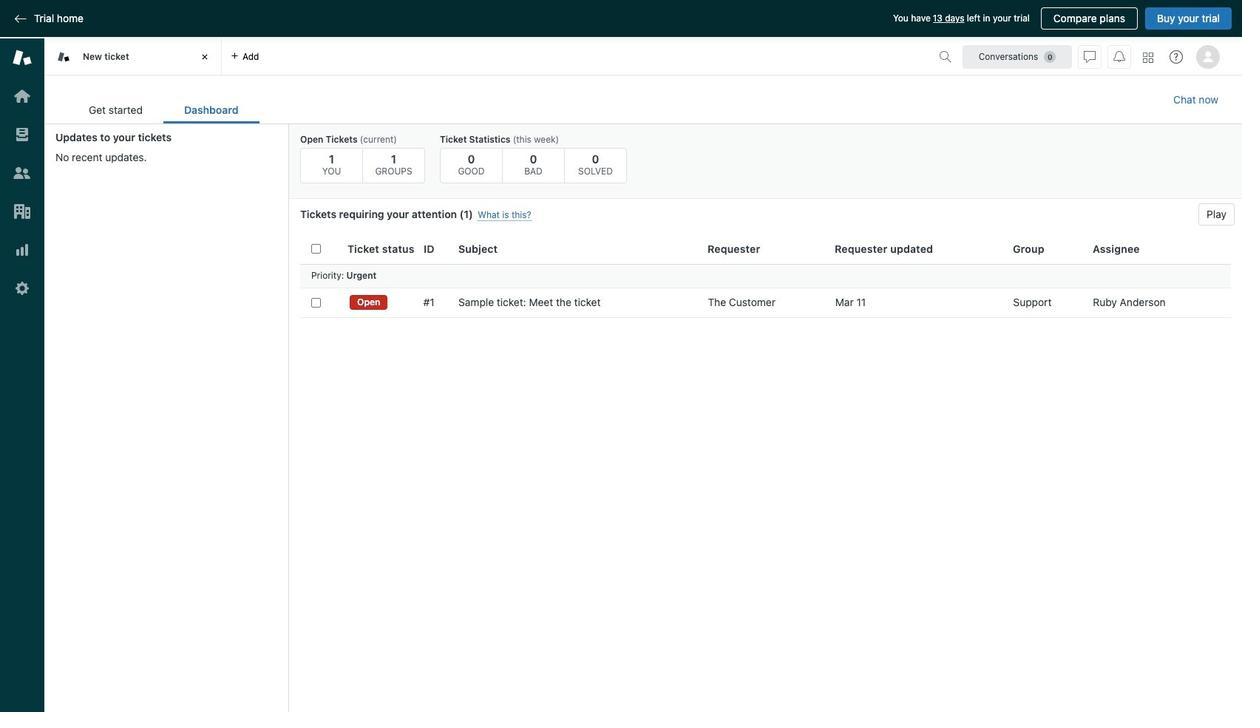 Task type: vqa. For each thing, say whether or not it's contained in the screenshot.
Notifications image
yes



Task type: describe. For each thing, give the bounding box(es) containing it.
get started image
[[13, 87, 32, 106]]

close image
[[197, 50, 212, 64]]

customers image
[[13, 163, 32, 183]]

button displays agent's chat status as invisible. image
[[1084, 51, 1096, 63]]

zendesk products image
[[1144, 52, 1154, 63]]

help image
[[1170, 50, 1183, 64]]

views image
[[13, 125, 32, 144]]

dashboard-tablist tab list
[[68, 96, 259, 124]]

notifications image
[[1114, 51, 1126, 63]]

new ticket tab
[[44, 38, 222, 75]]

tabs tab list
[[44, 38, 931, 75]]



Task type: locate. For each thing, give the bounding box(es) containing it.
tab inside dashboard-tablist "tab list"
[[68, 96, 163, 124]]

main element
[[0, 38, 44, 712]]

tab panel
[[44, 113, 1243, 712]]

Select All Tickets checkbox
[[311, 244, 321, 254]]

zendesk support image
[[13, 48, 32, 67]]

grid
[[289, 234, 1243, 712]]

None checkbox
[[311, 298, 321, 307]]

admin image
[[13, 279, 32, 298]]

tab
[[68, 96, 163, 124]]

reporting image
[[13, 240, 32, 260]]

organizations image
[[13, 202, 32, 221]]



